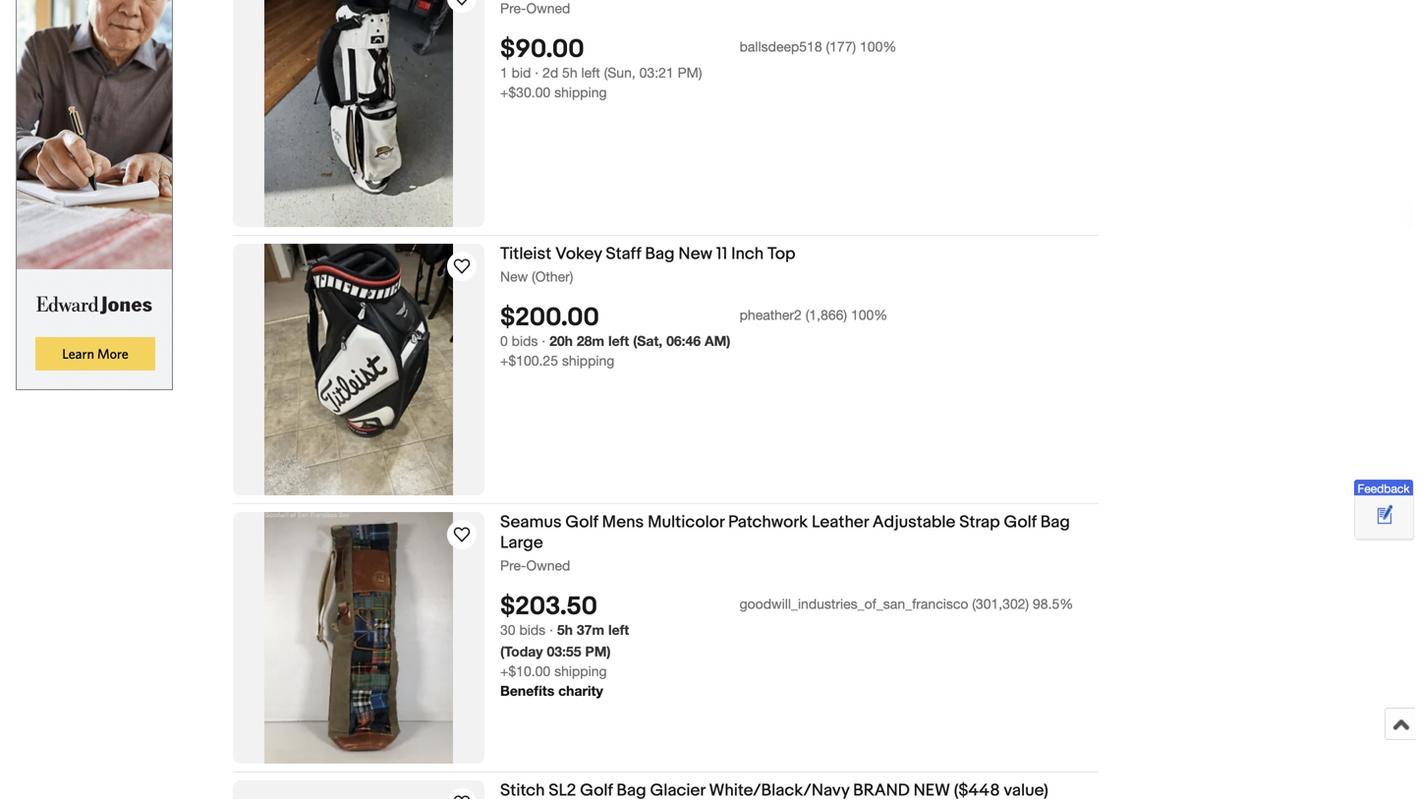 Task type: vqa. For each thing, say whether or not it's contained in the screenshot.
the top BAG
yes



Task type: describe. For each thing, give the bounding box(es) containing it.
20h
[[550, 333, 573, 349]]

watch seamus golf mens multicolor patchwork leather adjustable strap golf bag large image
[[450, 523, 474, 547]]

titleist vokey staff bag new 11 inch top image
[[264, 244, 453, 495]]

mens
[[602, 512, 644, 533]]

03:55
[[547, 644, 581, 660]]

titleist vokey staff bag new 11 inch top link
[[500, 244, 1099, 268]]

100% for $90.00
[[860, 39, 897, 55]]

5h inside ballsdeep518 (177) 100% 1 bid · 2d 5h left (sun, 03:21 pm) +$30.00 shipping
[[562, 65, 578, 81]]

pheather2 (1,866) 100% 0 bids · 20h 28m left (sat, 06:46 am) +$100.25 shipping
[[500, 307, 888, 369]]

pheather2
[[740, 307, 802, 323]]

1 owned from the top
[[526, 0, 570, 16]]

stitch sl2 golf bag glacier white/black/navy brand new ($448 value) image
[[233, 781, 485, 799]]

seamus golf mens multicolor patchwork leather adjustable strap golf bag large link
[[500, 512, 1099, 557]]

pre- inside 'seamus golf mens multicolor patchwork leather adjustable strap golf bag large pre-owned'
[[500, 557, 526, 574]]

watch titleist vokey staff bag new 11 inch top image
[[450, 255, 474, 278]]

seamus golf mens multicolor patchwork leather adjustable strap golf bag large image
[[264, 512, 453, 764]]

0
[[500, 333, 508, 349]]

ballsdeep518
[[740, 39, 822, 55]]

seamus golf mens multicolor patchwork leather adjustable strap golf bag large pre-owned
[[500, 512, 1071, 574]]

titleist vokey staff bag new 11 inch top heading
[[500, 244, 796, 264]]

+$100.25
[[500, 353, 558, 369]]

titleist vokey staff bag new 11 inch top new (other)
[[500, 244, 796, 285]]

$203.50
[[500, 592, 598, 622]]

1 golf from the left
[[566, 512, 598, 533]]

feedback
[[1358, 482, 1410, 495]]

(1,866)
[[806, 307, 847, 323]]

left for $90.00
[[582, 65, 600, 81]]

shipping inside "goodwill_industries_of_san_francisco (301,302) 98.5% 30 bids · 5h 37m left (today 03:55 pm) +$10.00 shipping benefits charity"
[[555, 663, 607, 680]]

vokey
[[556, 244, 602, 264]]

(301,302)
[[973, 596, 1029, 612]]

bag inside 'seamus golf mens multicolor patchwork leather adjustable strap golf bag large pre-owned'
[[1041, 512, 1071, 533]]

goodwill_industries_of_san_francisco (301,302) 98.5% 30 bids · 5h 37m left (today 03:55 pm) +$10.00 shipping benefits charity
[[500, 596, 1074, 699]]

large
[[500, 533, 543, 553]]

1
[[500, 65, 508, 81]]

advertisement region
[[16, 0, 173, 390]]

1 pre- from the top
[[500, 0, 526, 16]]

06:46
[[667, 333, 701, 349]]

watch stitch sl2 golf bag glacier white/black/navy brand new ($448 value) image
[[450, 791, 474, 799]]

98.5%
[[1033, 596, 1074, 612]]

bids for 0
[[512, 333, 538, 349]]

am)
[[705, 333, 731, 349]]

adjustable
[[873, 512, 956, 533]]

$200.00
[[500, 303, 600, 333]]

shipping for $90.00
[[555, 84, 607, 100]]

2d
[[543, 65, 559, 81]]

malbon jones golf bag image
[[264, 0, 453, 227]]

1 horizontal spatial new
[[679, 244, 713, 264]]

benefits
[[500, 683, 555, 699]]

(other)
[[532, 268, 574, 285]]

2 golf from the left
[[1004, 512, 1037, 533]]

(today
[[500, 644, 543, 660]]

bag inside titleist vokey staff bag new 11 inch top new (other)
[[645, 244, 675, 264]]

0 horizontal spatial new
[[500, 268, 528, 285]]

11
[[717, 244, 728, 264]]

seamus
[[500, 512, 562, 533]]

inch
[[732, 244, 764, 264]]

multicolor
[[648, 512, 725, 533]]

37m
[[577, 622, 605, 638]]

$90.00
[[500, 35, 585, 65]]



Task type: locate. For each thing, give the bounding box(es) containing it.
0 vertical spatial pre-
[[500, 0, 526, 16]]

0 vertical spatial ·
[[535, 65, 539, 81]]

03:21
[[640, 65, 674, 81]]

30
[[500, 622, 516, 638]]

left left (sun,
[[582, 65, 600, 81]]

golf
[[566, 512, 598, 533], [1004, 512, 1037, 533]]

0 vertical spatial bids
[[512, 333, 538, 349]]

0 horizontal spatial ·
[[535, 65, 539, 81]]

shipping down 2d
[[555, 84, 607, 100]]

100% right (1,866)
[[851, 307, 888, 323]]

pm) right 03:21
[[678, 65, 702, 81]]

bids inside "goodwill_industries_of_san_francisco (301,302) 98.5% 30 bids · 5h 37m left (today 03:55 pm) +$10.00 shipping benefits charity"
[[520, 622, 546, 638]]

100% right (177)
[[860, 39, 897, 55]]

shipping
[[555, 84, 607, 100], [562, 353, 615, 369], [555, 663, 607, 680]]

new
[[679, 244, 713, 264], [500, 268, 528, 285]]

0 vertical spatial shipping
[[555, 84, 607, 100]]

ballsdeep518 (177) 100% 1 bid · 2d 5h left (sun, 03:21 pm) +$30.00 shipping
[[500, 39, 897, 100]]

· inside ballsdeep518 (177) 100% 1 bid · 2d 5h left (sun, 03:21 pm) +$30.00 shipping
[[535, 65, 539, 81]]

(sat,
[[633, 333, 663, 349]]

· left 20h
[[542, 333, 546, 349]]

0 horizontal spatial golf
[[566, 512, 598, 533]]

5h
[[562, 65, 578, 81], [557, 622, 573, 638]]

shipping inside ballsdeep518 (177) 100% 1 bid · 2d 5h left (sun, 03:21 pm) +$30.00 shipping
[[555, 84, 607, 100]]

bid
[[512, 65, 531, 81]]

leather
[[812, 512, 869, 533]]

0 horizontal spatial bag
[[645, 244, 675, 264]]

strap
[[960, 512, 1000, 533]]

bag right staff
[[645, 244, 675, 264]]

(sun,
[[604, 65, 636, 81]]

patchwork
[[728, 512, 808, 533]]

1 horizontal spatial golf
[[1004, 512, 1037, 533]]

· left 2d
[[535, 65, 539, 81]]

· for $200.00
[[542, 333, 546, 349]]

left inside "goodwill_industries_of_san_francisco (301,302) 98.5% 30 bids · 5h 37m left (today 03:55 pm) +$10.00 shipping benefits charity"
[[609, 622, 629, 638]]

bids up the (today
[[520, 622, 546, 638]]

100% for $200.00
[[851, 307, 888, 323]]

pm) inside ballsdeep518 (177) 100% 1 bid · 2d 5h left (sun, 03:21 pm) +$30.00 shipping
[[678, 65, 702, 81]]

bag
[[645, 244, 675, 264], [1041, 512, 1071, 533]]

1 vertical spatial 5h
[[557, 622, 573, 638]]

bids up +$100.25 at top left
[[512, 333, 538, 349]]

· for $90.00
[[535, 65, 539, 81]]

0 vertical spatial 100%
[[860, 39, 897, 55]]

1 horizontal spatial pm)
[[678, 65, 702, 81]]

(177)
[[826, 39, 856, 55]]

pre- down large
[[500, 557, 526, 574]]

bag right the strap
[[1041, 512, 1071, 533]]

0 vertical spatial new
[[679, 244, 713, 264]]

+$10.00
[[500, 663, 551, 680]]

owned down large
[[526, 557, 570, 574]]

owned
[[526, 0, 570, 16], [526, 557, 570, 574]]

·
[[535, 65, 539, 81], [542, 333, 546, 349], [550, 622, 553, 638]]

5h right 2d
[[562, 65, 578, 81]]

1 vertical spatial pm)
[[585, 644, 611, 660]]

golf left the mens in the left bottom of the page
[[566, 512, 598, 533]]

pm)
[[678, 65, 702, 81], [585, 644, 611, 660]]

1 vertical spatial 100%
[[851, 307, 888, 323]]

pm) down 37m
[[585, 644, 611, 660]]

pm) for 03:21
[[678, 65, 702, 81]]

100% inside ballsdeep518 (177) 100% 1 bid · 2d 5h left (sun, 03:21 pm) +$30.00 shipping
[[860, 39, 897, 55]]

shipping up charity
[[555, 663, 607, 680]]

left right 37m
[[609, 622, 629, 638]]

1 vertical spatial bids
[[520, 622, 546, 638]]

top
[[768, 244, 796, 264]]

pre-owned
[[500, 0, 570, 16]]

1 vertical spatial new
[[500, 268, 528, 285]]

left inside ballsdeep518 (177) 100% 1 bid · 2d 5h left (sun, 03:21 pm) +$30.00 shipping
[[582, 65, 600, 81]]

1 vertical spatial shipping
[[562, 353, 615, 369]]

left right 28m
[[609, 333, 629, 349]]

2 vertical spatial left
[[609, 622, 629, 638]]

goodwill_industries_of_san_francisco
[[740, 596, 969, 612]]

owned up '$90.00'
[[526, 0, 570, 16]]

pre- up '$90.00'
[[500, 0, 526, 16]]

pm) for 03:55
[[585, 644, 611, 660]]

left inside pheather2 (1,866) 100% 0 bids · 20h 28m left (sat, 06:46 am) +$100.25 shipping
[[609, 333, 629, 349]]

watch malbon jones golf bag image
[[450, 0, 474, 10]]

charity
[[559, 683, 603, 699]]

1 horizontal spatial bag
[[1041, 512, 1071, 533]]

1 vertical spatial left
[[609, 333, 629, 349]]

staff
[[606, 244, 641, 264]]

1 vertical spatial ·
[[542, 333, 546, 349]]

golf right the strap
[[1004, 512, 1037, 533]]

2 vertical spatial ·
[[550, 622, 553, 638]]

1 vertical spatial pre-
[[500, 557, 526, 574]]

bids inside pheather2 (1,866) 100% 0 bids · 20h 28m left (sat, 06:46 am) +$100.25 shipping
[[512, 333, 538, 349]]

owned inside 'seamus golf mens multicolor patchwork leather adjustable strap golf bag large pre-owned'
[[526, 557, 570, 574]]

28m
[[577, 333, 605, 349]]

pre-
[[500, 0, 526, 16], [500, 557, 526, 574]]

bids
[[512, 333, 538, 349], [520, 622, 546, 638]]

left
[[582, 65, 600, 81], [609, 333, 629, 349], [609, 622, 629, 638]]

1 vertical spatial bag
[[1041, 512, 1071, 533]]

0 vertical spatial bag
[[645, 244, 675, 264]]

0 vertical spatial owned
[[526, 0, 570, 16]]

0 vertical spatial pm)
[[678, 65, 702, 81]]

· inside "goodwill_industries_of_san_francisco (301,302) 98.5% 30 bids · 5h 37m left (today 03:55 pm) +$10.00 shipping benefits charity"
[[550, 622, 553, 638]]

pm) inside "goodwill_industries_of_san_francisco (301,302) 98.5% 30 bids · 5h 37m left (today 03:55 pm) +$10.00 shipping benefits charity"
[[585, 644, 611, 660]]

+$30.00
[[500, 84, 551, 100]]

bids for 30
[[520, 622, 546, 638]]

shipping inside pheather2 (1,866) 100% 0 bids · 20h 28m left (sat, 06:46 am) +$100.25 shipping
[[562, 353, 615, 369]]

titleist
[[500, 244, 552, 264]]

0 vertical spatial left
[[582, 65, 600, 81]]

· up 03:55
[[550, 622, 553, 638]]

100% inside pheather2 (1,866) 100% 0 bids · 20h 28m left (sat, 06:46 am) +$100.25 shipping
[[851, 307, 888, 323]]

· inside pheather2 (1,866) 100% 0 bids · 20h 28m left (sat, 06:46 am) +$100.25 shipping
[[542, 333, 546, 349]]

100%
[[860, 39, 897, 55], [851, 307, 888, 323]]

0 vertical spatial 5h
[[562, 65, 578, 81]]

2 horizontal spatial ·
[[550, 622, 553, 638]]

5h inside "goodwill_industries_of_san_francisco (301,302) 98.5% 30 bids · 5h 37m left (today 03:55 pm) +$10.00 shipping benefits charity"
[[557, 622, 573, 638]]

heading
[[500, 781, 1049, 799]]

2 pre- from the top
[[500, 557, 526, 574]]

2 vertical spatial shipping
[[555, 663, 607, 680]]

seamus golf mens multicolor patchwork leather adjustable strap golf bag large heading
[[500, 512, 1071, 553]]

0 horizontal spatial pm)
[[585, 644, 611, 660]]

5h up 03:55
[[557, 622, 573, 638]]

1 vertical spatial owned
[[526, 557, 570, 574]]

left for $200.00
[[609, 333, 629, 349]]

shipping down 28m
[[562, 353, 615, 369]]

new left "11"
[[679, 244, 713, 264]]

1 horizontal spatial ·
[[542, 333, 546, 349]]

shipping for $200.00
[[562, 353, 615, 369]]

new down titleist
[[500, 268, 528, 285]]

2 owned from the top
[[526, 557, 570, 574]]



